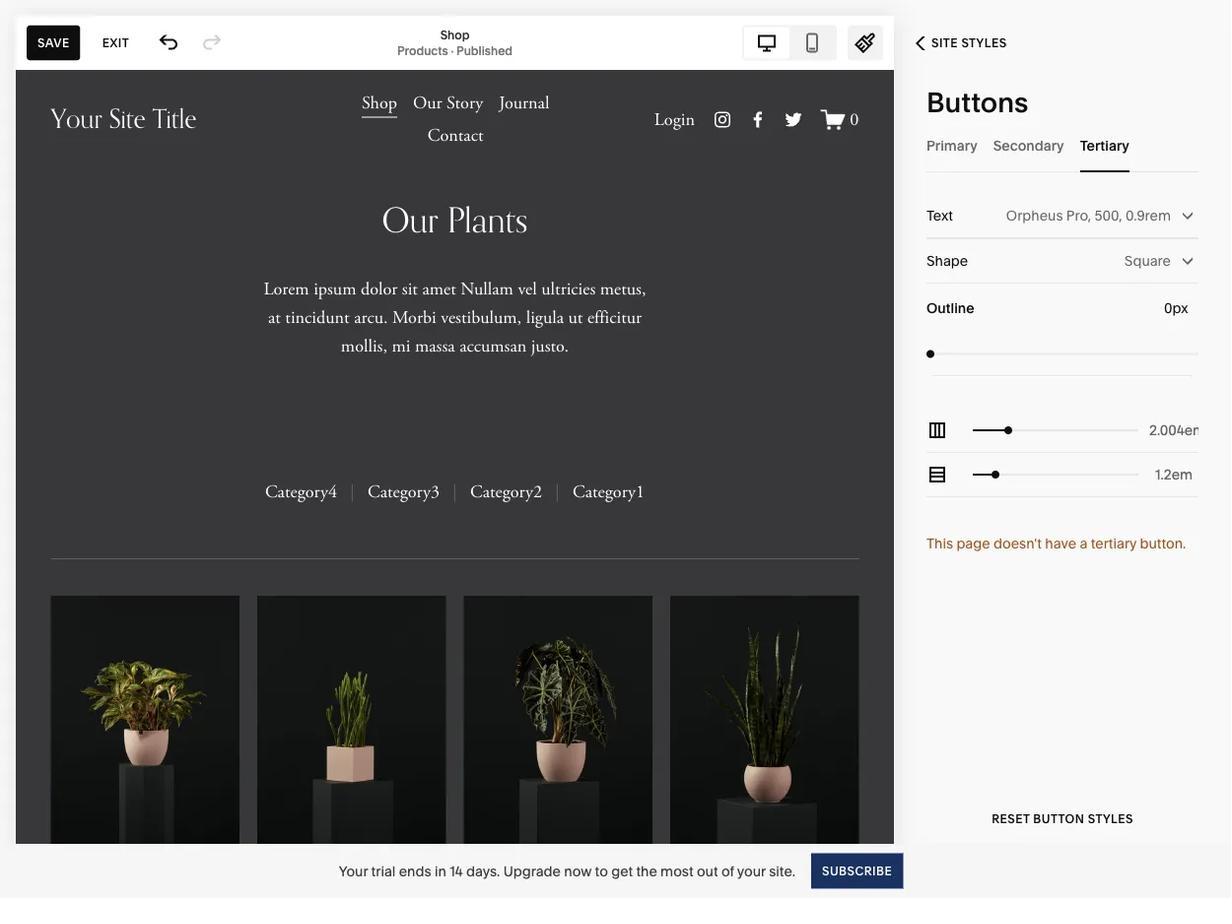 Task type: vqa. For each thing, say whether or not it's contained in the screenshot.
top Styles
yes



Task type: locate. For each thing, give the bounding box(es) containing it.
tab list containing primary
[[926, 118, 1199, 172]]

your trial ends in 14 days. upgrade now to get the most out of your site.
[[339, 863, 795, 880]]

styles
[[961, 36, 1007, 50], [1088, 813, 1133, 827]]

·
[[451, 43, 454, 58]]

shop
[[440, 28, 470, 42]]

subscribe button
[[811, 854, 903, 890]]

outline
[[926, 300, 974, 317]]

0 horizontal spatial styles
[[961, 36, 1007, 50]]

buttons
[[926, 86, 1028, 119]]

styles right site
[[961, 36, 1007, 50]]

outline element
[[926, 284, 1199, 377]]

exit button
[[91, 25, 140, 61]]

[object Object] text field
[[1164, 298, 1193, 319]]

secondary
[[993, 137, 1064, 154]]

tab list
[[744, 27, 835, 59], [926, 118, 1199, 172]]

in
[[435, 863, 446, 880]]

shop products · published
[[397, 28, 513, 58]]

button
[[1033, 813, 1085, 827]]

1 vertical spatial styles
[[1088, 813, 1133, 827]]

reset
[[992, 813, 1030, 827]]

0 vertical spatial tab list
[[744, 27, 835, 59]]

most
[[660, 863, 693, 880]]

upgrade
[[503, 863, 561, 880]]

this
[[926, 536, 953, 552]]

0 vertical spatial styles
[[961, 36, 1007, 50]]

the
[[636, 863, 657, 880]]

styles right button
[[1088, 813, 1133, 827]]

this page doesn't have a tertiary button.
[[926, 536, 1186, 552]]

pro,
[[1066, 207, 1091, 224]]

doesn't
[[994, 536, 1042, 552]]

your
[[339, 863, 368, 880]]

None text field
[[1149, 420, 1199, 442], [1149, 464, 1199, 486], [1149, 420, 1199, 442], [1149, 464, 1199, 486]]

0 horizontal spatial tab list
[[744, 27, 835, 59]]

14
[[450, 863, 463, 880]]

days.
[[466, 863, 500, 880]]

trial
[[371, 863, 396, 880]]

of
[[721, 863, 734, 880]]

tertiary button
[[1080, 118, 1129, 172]]

styles inside 'button'
[[1088, 813, 1133, 827]]

orpheus pro, 500, 0.9rem
[[1006, 207, 1171, 224]]

1 horizontal spatial styles
[[1088, 813, 1133, 827]]

ends
[[399, 863, 431, 880]]

500,
[[1095, 207, 1122, 224]]

text
[[926, 207, 953, 224]]

a
[[1080, 536, 1088, 552]]

site
[[931, 36, 958, 50]]

1 horizontal spatial tab list
[[926, 118, 1199, 172]]

shape
[[926, 253, 968, 270]]

1 vertical spatial tab list
[[926, 118, 1199, 172]]

[object Object] range field
[[926, 333, 1199, 376]]

None range field
[[973, 409, 1138, 452], [973, 453, 1138, 497], [973, 409, 1138, 452], [973, 453, 1138, 497]]

site styles
[[931, 36, 1007, 50]]



Task type: describe. For each thing, give the bounding box(es) containing it.
get
[[611, 863, 633, 880]]

exit
[[102, 35, 129, 50]]

save
[[37, 35, 70, 50]]

now
[[564, 863, 592, 880]]

styles inside button
[[961, 36, 1007, 50]]

page
[[956, 536, 990, 552]]

secondary button
[[993, 118, 1064, 172]]

tertiary
[[1080, 137, 1129, 154]]

0.9rem
[[1126, 207, 1171, 224]]

to
[[595, 863, 608, 880]]

primary button
[[926, 118, 977, 172]]

have
[[1045, 536, 1076, 552]]

subscribe
[[822, 864, 892, 879]]

reset button styles button
[[926, 802, 1199, 838]]

site styles button
[[894, 22, 1029, 65]]

orpheus
[[1006, 207, 1063, 224]]

primary
[[926, 137, 977, 154]]

button.
[[1140, 536, 1186, 552]]

reset button styles
[[992, 813, 1133, 827]]

published
[[456, 43, 513, 58]]

your
[[737, 863, 766, 880]]

products
[[397, 43, 448, 58]]

out
[[697, 863, 718, 880]]

site.
[[769, 863, 795, 880]]

tertiary
[[1091, 536, 1137, 552]]

save button
[[27, 25, 81, 61]]

square
[[1124, 253, 1171, 270]]



